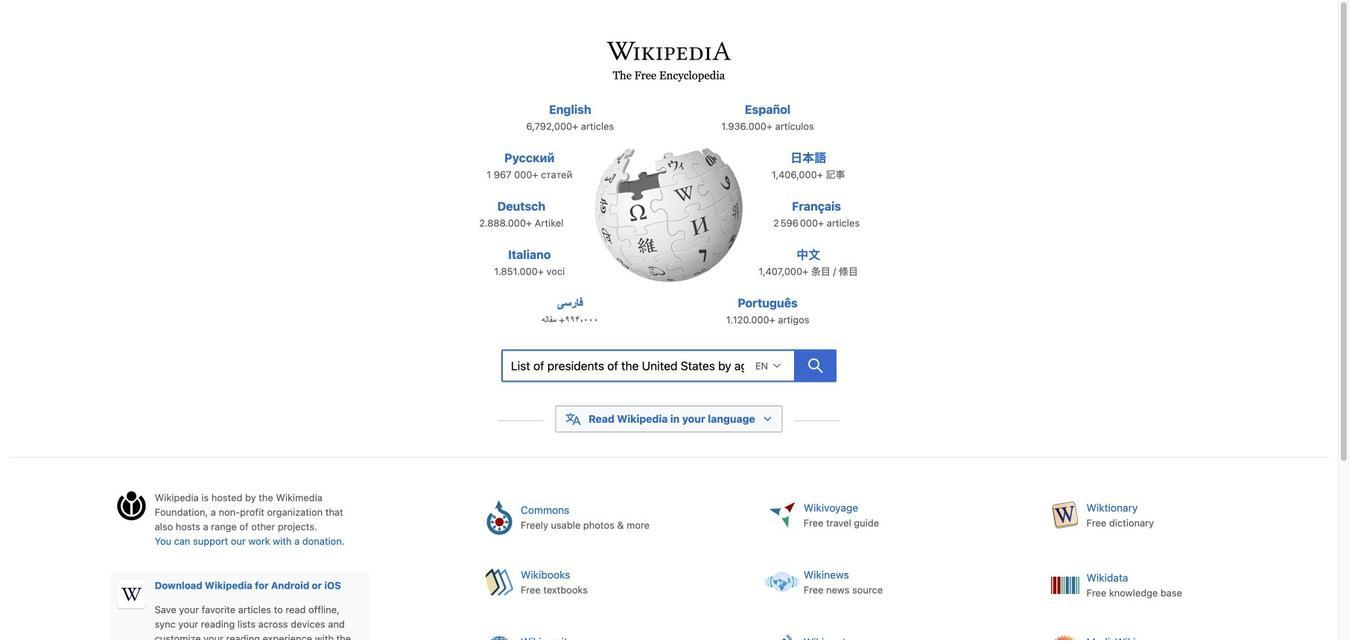 Task type: vqa. For each thing, say whether or not it's contained in the screenshot.
OTHER PROJECTS Element
yes



Task type: locate. For each thing, give the bounding box(es) containing it.
None search field
[[468, 346, 870, 392], [501, 350, 795, 383], [468, 346, 870, 392], [501, 350, 795, 383]]

top languages element
[[463, 101, 875, 343]]



Task type: describe. For each thing, give the bounding box(es) containing it.
other projects element
[[471, 491, 1328, 641]]



